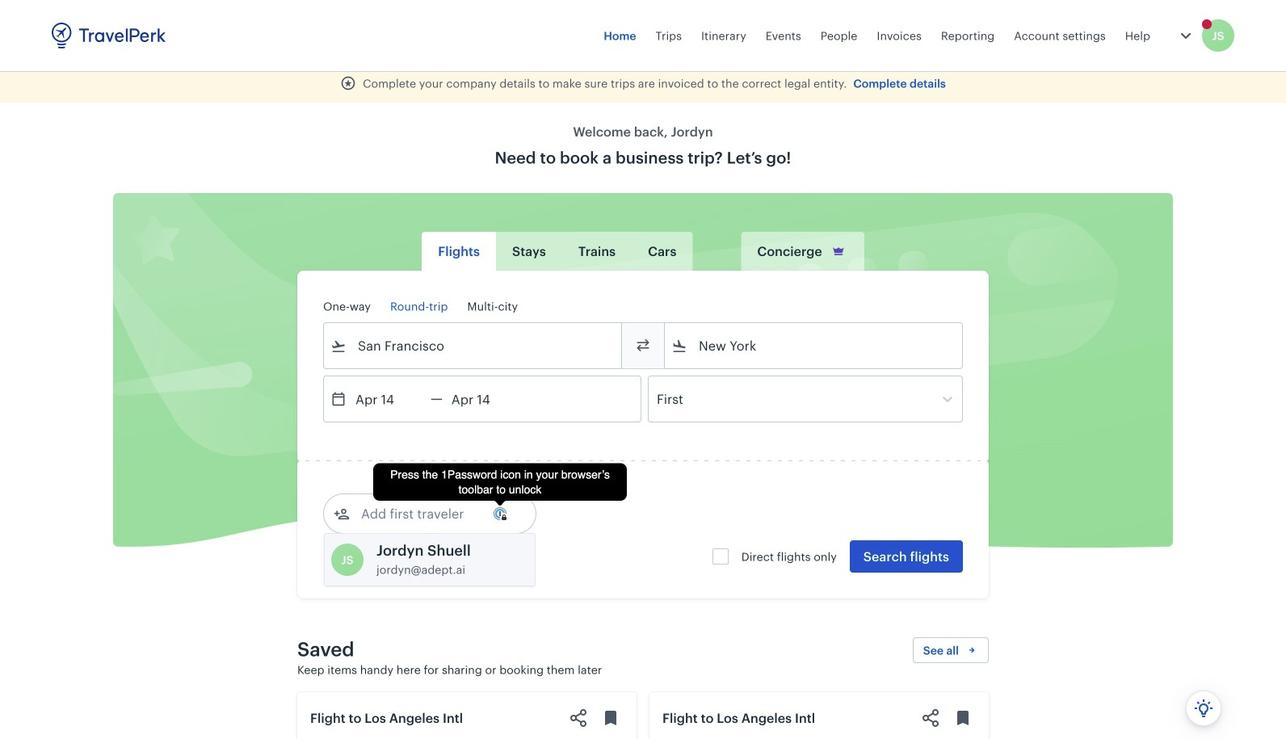 Task type: describe. For each thing, give the bounding box(es) containing it.
Depart text field
[[347, 377, 431, 422]]

Add first traveler search field
[[350, 501, 518, 527]]

Return text field
[[443, 377, 527, 422]]

From search field
[[347, 333, 601, 359]]



Task type: locate. For each thing, give the bounding box(es) containing it.
To search field
[[688, 333, 942, 359]]



Task type: vqa. For each thing, say whether or not it's contained in the screenshot.
To SEARCH BOX
yes



